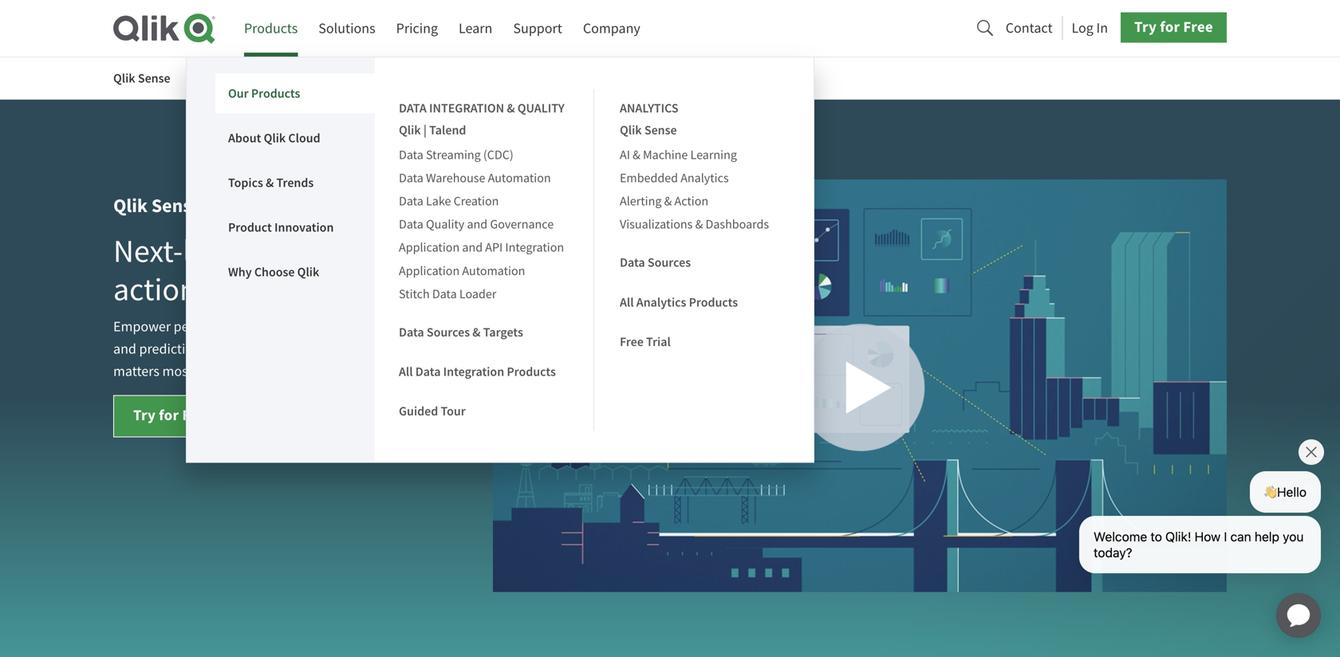 Task type: locate. For each thing, give the bounding box(es) containing it.
1 horizontal spatial all
[[620, 294, 634, 311]]

1 horizontal spatial try for free
[[1135, 17, 1214, 37]]

for
[[1160, 17, 1181, 37], [159, 405, 179, 426]]

2 horizontal spatial free
[[1184, 17, 1214, 37]]

try for free link
[[1121, 12, 1227, 43], [113, 395, 232, 438]]

2 vertical spatial sense
[[151, 193, 201, 219]]

data sources & targets link
[[399, 323, 523, 342]]

from
[[203, 270, 267, 310]]

insight
[[252, 231, 343, 272]]

1 vertical spatial all
[[399, 364, 413, 380]]

data
[[340, 270, 400, 310]]

1 vertical spatial qlik sense
[[620, 122, 677, 139]]

0 horizontal spatial try for free
[[133, 405, 212, 426]]

integration down data sources & targets
[[443, 364, 504, 380]]

0 horizontal spatial free
[[182, 405, 212, 426]]

& up qlik sense | modern cloud analytics on the top left of the page
[[266, 174, 274, 191]]

overview link
[[215, 59, 267, 97]]

0 vertical spatial cloud
[[288, 130, 321, 146]]

tour
[[441, 403, 466, 420]]

cloud
[[288, 130, 321, 146], [287, 193, 336, 219]]

product innovation
[[228, 219, 334, 236]]

all up free trial link on the bottom of page
[[620, 294, 634, 311]]

product innovation link
[[215, 208, 369, 247]]

1 vertical spatial qlik sense link
[[620, 121, 677, 139]]

action up empower
[[113, 270, 197, 310]]

it
[[421, 340, 429, 358]]

& inside data sources & targets link
[[473, 324, 481, 341]]

1 horizontal spatial |
[[424, 122, 427, 139]]

0 horizontal spatial qlik sense
[[113, 70, 170, 87]]

0 vertical spatial action
[[113, 270, 197, 310]]

quality
[[518, 100, 565, 117]]

0 horizontal spatial sources
[[427, 324, 470, 341]]

try for free
[[1135, 17, 1214, 37], [133, 405, 212, 426]]

action down ai-
[[344, 340, 382, 358]]

2 vertical spatial free
[[182, 405, 212, 426]]

1 vertical spatial analytics
[[340, 193, 418, 219]]

& left action at the top
[[664, 193, 672, 209]]

0 vertical spatial analytics
[[681, 170, 729, 186]]

try
[[1135, 17, 1157, 37], [133, 405, 156, 426]]

menu bar containing products
[[187, 14, 814, 463]]

sense
[[138, 70, 170, 87], [645, 122, 677, 139], [151, 193, 201, 219]]

automation
[[488, 170, 551, 186], [462, 263, 525, 279]]

free inside free trial link
[[620, 333, 644, 350]]

all
[[620, 294, 634, 311], [399, 364, 413, 380]]

analytics down learning
[[681, 170, 729, 186]]

all data integration products
[[399, 364, 556, 380]]

for inside the qlik main element
[[1160, 17, 1181, 37]]

try for free inside the qlik main element
[[1135, 17, 1214, 37]]

1 horizontal spatial integration
[[505, 240, 564, 256]]

1 horizontal spatial for
[[1160, 17, 1181, 37]]

data down application automation link
[[432, 286, 457, 302]]

action
[[113, 270, 197, 310], [344, 340, 382, 358]]

try right "in" in the right of the page
[[1135, 17, 1157, 37]]

0 horizontal spatial qlik sense link
[[113, 59, 170, 97]]

sense down go to the home page. image
[[138, 70, 170, 87]]

0 vertical spatial |
[[424, 122, 427, 139]]

and
[[467, 216, 488, 233], [349, 231, 400, 272], [462, 240, 483, 256], [113, 340, 136, 358]]

1 horizontal spatial qlik sense
[[620, 122, 677, 139]]

qlik sense for overview
[[113, 70, 170, 87]]

ai & machine learning link
[[620, 146, 737, 164]]

at
[[218, 318, 230, 336]]

analytics
[[681, 170, 729, 186], [340, 193, 418, 219], [637, 294, 687, 311]]

integration
[[505, 240, 564, 256], [443, 364, 504, 380]]

1 horizontal spatial try
[[1135, 17, 1157, 37]]

all for all data integration products
[[399, 364, 413, 380]]

application
[[1258, 575, 1341, 658]]

1 vertical spatial |
[[210, 193, 215, 219]]

0 vertical spatial qlik sense link
[[113, 59, 170, 97]]

|
[[424, 122, 427, 139], [210, 193, 215, 219]]

for down most. on the bottom of page
[[159, 405, 179, 426]]

qlik up 'ai'
[[620, 122, 642, 139]]

(cdc)
[[484, 147, 514, 163]]

pricing link
[[396, 14, 438, 43]]

product
[[228, 219, 272, 236]]

0 vertical spatial integration
[[505, 240, 564, 256]]

log in link
[[1072, 14, 1108, 41]]

qlik sense link down "analytics"
[[620, 121, 677, 139]]

qlik
[[113, 70, 135, 87], [399, 122, 421, 139], [620, 122, 642, 139], [264, 130, 286, 146], [113, 193, 148, 219], [297, 264, 319, 281]]

1 vertical spatial action
[[344, 340, 382, 358]]

data down "it"
[[416, 364, 441, 380]]

api
[[485, 240, 503, 256]]

that
[[210, 340, 235, 358]]

assisted
[[360, 318, 408, 336]]

1 vertical spatial sources
[[427, 324, 470, 341]]

sources down "visualizations" at the top of page
[[648, 254, 691, 271]]

cloud inside products menu
[[288, 130, 321, 146]]

analytics
[[620, 100, 679, 117]]

inform
[[237, 340, 278, 358]]

& left targets
[[473, 324, 481, 341]]

application up stitch
[[399, 263, 460, 279]]

1 vertical spatial sense
[[645, 122, 677, 139]]

0 vertical spatial try for free
[[1135, 17, 1214, 37]]

sense down "analytics"
[[645, 122, 677, 139]]

products right our
[[251, 85, 300, 102]]

analytics for cloud
[[340, 193, 418, 219]]

all analytics products link
[[620, 293, 738, 311]]

sources down stitch data loader link
[[427, 324, 470, 341]]

0 horizontal spatial |
[[210, 193, 215, 219]]

qlik sense link down go to the home page. image
[[113, 59, 170, 97]]

sense inside our products element
[[645, 122, 677, 139]]

try for free right "in" in the right of the page
[[1135, 17, 1214, 37]]

2 vertical spatial analytics
[[637, 294, 687, 311]]

watch video: qlik sense image
[[493, 180, 1227, 593]]

| left talend
[[424, 122, 427, 139]]

data lake creation link
[[399, 192, 499, 210]]

qlik | talend
[[399, 122, 466, 139]]

predictions
[[139, 340, 207, 358]]

all analytics products
[[620, 294, 738, 311]]

0 vertical spatial all
[[620, 294, 634, 311]]

1 vertical spatial integration
[[443, 364, 504, 380]]

qlik sense down go to the home page. image
[[113, 70, 170, 87]]

products down targets
[[507, 364, 556, 380]]

qlik sense link
[[113, 59, 170, 97], [620, 121, 677, 139]]

automation down (cdc)
[[488, 170, 551, 186]]

embedded
[[620, 170, 678, 186]]

targets
[[483, 324, 523, 341]]

menu bar
[[187, 14, 814, 463], [113, 59, 612, 97]]

&
[[507, 100, 515, 117], [633, 147, 641, 163], [266, 174, 274, 191], [664, 193, 672, 209], [696, 216, 703, 233], [473, 324, 481, 341]]

qlik sense inside our products element
[[620, 122, 677, 139]]

skill
[[250, 318, 274, 336]]

all down the when
[[399, 364, 413, 380]]

for right "in" in the right of the page
[[1160, 17, 1181, 37]]

0 horizontal spatial try
[[133, 405, 156, 426]]

guided tour
[[399, 403, 466, 420]]

try for free down most. on the bottom of page
[[133, 405, 212, 426]]

application automation link
[[399, 262, 525, 280]]

integration down governance
[[505, 240, 564, 256]]

application down quality
[[399, 240, 460, 256]]

analytics up trial
[[637, 294, 687, 311]]

try down the matters at the left bottom of page
[[133, 405, 156, 426]]

qlik down data
[[399, 122, 421, 139]]

machine
[[643, 147, 688, 163]]

overview
[[215, 70, 267, 87]]

your
[[274, 270, 334, 310]]

data sources link
[[620, 253, 691, 272]]

1 vertical spatial free
[[620, 333, 644, 350]]

application
[[399, 240, 460, 256], [399, 263, 460, 279]]

cloud up topics & trends link
[[288, 130, 321, 146]]

data
[[399, 147, 424, 163], [399, 170, 424, 186], [399, 193, 424, 209], [399, 216, 424, 233], [620, 254, 645, 271], [432, 286, 457, 302], [399, 324, 424, 341], [416, 364, 441, 380]]

sources for data sources & targets
[[427, 324, 470, 341]]

with
[[314, 318, 341, 336]]

our products link
[[215, 73, 375, 113]]

sense up 'next-'
[[151, 193, 201, 219]]

qlik sense for ai & machine learning
[[620, 122, 677, 139]]

loader
[[460, 286, 497, 302]]

1 application from the top
[[399, 240, 460, 256]]

products link
[[244, 14, 298, 43]]

cloud up innovation
[[287, 193, 336, 219]]

1 horizontal spatial action
[[344, 340, 382, 358]]

support
[[513, 19, 562, 38]]

all for all analytics products
[[620, 294, 634, 311]]

insights
[[411, 318, 458, 336]]

1 vertical spatial application
[[399, 263, 460, 279]]

automation down api
[[462, 263, 525, 279]]

1 horizontal spatial sources
[[648, 254, 691, 271]]

analytics inside ai & machine learning embedded analytics alerting & action visualizations & dashboards
[[681, 170, 729, 186]]

0 horizontal spatial try for free link
[[113, 395, 232, 438]]

0 horizontal spatial all
[[399, 364, 413, 380]]

& left quality
[[507, 100, 515, 117]]

1 horizontal spatial qlik sense link
[[620, 121, 677, 139]]

0 vertical spatial qlik sense
[[113, 70, 170, 87]]

0 vertical spatial try
[[1135, 17, 1157, 37]]

try for free link down most. on the bottom of page
[[113, 395, 232, 438]]

qlik | talend link
[[399, 121, 466, 139]]

try for free link right "in" in the right of the page
[[1121, 12, 1227, 43]]

0 vertical spatial free
[[1184, 17, 1214, 37]]

0 vertical spatial try for free link
[[1121, 12, 1227, 43]]

1 vertical spatial try for free
[[133, 405, 212, 426]]

0 horizontal spatial integration
[[443, 364, 504, 380]]

warehouse
[[426, 170, 486, 186]]

1 horizontal spatial free
[[620, 333, 644, 350]]

learn
[[459, 19, 493, 38]]

1 horizontal spatial try for free link
[[1121, 12, 1227, 43]]

0 horizontal spatial for
[[159, 405, 179, 426]]

0 vertical spatial for
[[1160, 17, 1181, 37]]

data sources
[[620, 254, 691, 271]]

action
[[675, 193, 709, 209]]

guided tour link
[[399, 402, 466, 421]]

0 vertical spatial sense
[[138, 70, 170, 87]]

| left modern
[[210, 193, 215, 219]]

integration
[[429, 100, 504, 117]]

1 vertical spatial try
[[133, 405, 156, 426]]

| inside our products element
[[424, 122, 427, 139]]

qlik sense down "analytics"
[[620, 122, 677, 139]]

0 vertical spatial sources
[[648, 254, 691, 271]]

& inside topics & trends link
[[266, 174, 274, 191]]

contact
[[1006, 19, 1053, 37]]

0 vertical spatial application
[[399, 240, 460, 256]]

governance
[[490, 216, 554, 233]]

analytics left 'lake'
[[340, 193, 418, 219]]

and left api
[[462, 240, 483, 256]]

qlik sense | modern cloud analytics
[[113, 193, 418, 219]]



Task type: describe. For each thing, give the bounding box(es) containing it.
application and api integration link
[[399, 239, 564, 257]]

and up the matters at the left bottom of page
[[113, 340, 136, 358]]

go to the home page. image
[[113, 13, 215, 44]]

solutions link
[[319, 14, 376, 43]]

data streaming (cdc) link
[[399, 146, 514, 164]]

alerting
[[620, 193, 662, 209]]

about qlik cloud link
[[215, 118, 356, 158]]

and down creation
[[467, 216, 488, 233]]

data down stitch
[[399, 324, 424, 341]]

why choose qlik
[[228, 264, 319, 281]]

support link
[[513, 14, 562, 43]]

about qlik cloud
[[228, 130, 321, 146]]

why
[[228, 264, 252, 281]]

qlik sense link for ai & machine learning
[[620, 121, 677, 139]]

qlik sense link for overview
[[113, 59, 170, 97]]

2 application from the top
[[399, 263, 460, 279]]

data integration & quality link
[[399, 99, 565, 117]]

data up data lake creation link
[[399, 170, 424, 186]]

data
[[399, 100, 427, 117]]

& inside data integration & quality link
[[507, 100, 515, 117]]

next-level insight and action from your data empower people at all skill levels with ai-assisted insights and predictions that inform intelligent action when it matters most.
[[113, 231, 458, 381]]

analytics for embedded
[[681, 170, 729, 186]]

integration inside 'data streaming (cdc) data warehouse automation data lake creation data quality and governance application and api integration application automation stitch data loader'
[[505, 240, 564, 256]]

trial
[[646, 333, 671, 350]]

data down "visualizations" at the top of page
[[620, 254, 645, 271]]

embedded analytics link
[[620, 169, 729, 187]]

people
[[174, 318, 215, 336]]

menu bar containing qlik sense
[[113, 59, 612, 97]]

company link
[[583, 14, 641, 43]]

1 vertical spatial for
[[159, 405, 179, 426]]

qlik right about
[[264, 130, 286, 146]]

data streaming (cdc) data warehouse automation data lake creation data quality and governance application and api integration application automation stitch data loader
[[399, 147, 564, 302]]

visualizations
[[620, 216, 693, 233]]

when
[[385, 340, 418, 358]]

modern
[[219, 193, 284, 219]]

data left quality
[[399, 216, 424, 233]]

data integration & quality
[[399, 100, 565, 117]]

log in
[[1072, 19, 1108, 37]]

our
[[228, 85, 249, 102]]

topics & trends
[[228, 174, 314, 191]]

products up the overview link
[[244, 19, 298, 38]]

qlik right choose
[[297, 264, 319, 281]]

learn link
[[459, 14, 493, 43]]

qlik down go to the home page. image
[[113, 70, 135, 87]]

our products element
[[348, 38, 790, 431]]

& down action at the top
[[696, 216, 703, 233]]

data left 'lake'
[[399, 193, 424, 209]]

innovation
[[275, 219, 334, 236]]

data quality and governance link
[[399, 215, 554, 234]]

intelligent
[[280, 340, 341, 358]]

quality
[[426, 216, 465, 233]]

qlik up 'next-'
[[113, 193, 148, 219]]

log
[[1072, 19, 1094, 37]]

pricing
[[396, 19, 438, 38]]

and up stitch
[[349, 231, 400, 272]]

stitch data loader link
[[399, 285, 497, 303]]

sources for data sources
[[648, 254, 691, 271]]

0 horizontal spatial action
[[113, 270, 197, 310]]

topics
[[228, 174, 263, 191]]

matters
[[113, 362, 160, 381]]

topics & trends link
[[215, 163, 375, 203]]

free trial link
[[620, 332, 671, 351]]

contact link
[[1006, 14, 1053, 41]]

1 vertical spatial automation
[[462, 263, 525, 279]]

trends
[[276, 174, 314, 191]]

1 vertical spatial cloud
[[287, 193, 336, 219]]

company
[[583, 19, 641, 38]]

1 vertical spatial try for free link
[[113, 395, 232, 438]]

dashboards
[[706, 216, 769, 233]]

products down data sources
[[689, 294, 738, 311]]

try inside the qlik main element
[[1135, 17, 1157, 37]]

guided
[[399, 403, 438, 420]]

free for bottommost try for free link
[[182, 405, 212, 426]]

all
[[233, 318, 248, 336]]

why choose qlik link
[[215, 252, 355, 292]]

sense for ai & machine learning
[[645, 122, 677, 139]]

qlik main element
[[187, 12, 1227, 463]]

ai & machine learning embedded analytics alerting & action visualizations & dashboards
[[620, 147, 769, 233]]

free for right try for free link
[[1184, 17, 1214, 37]]

data sources & targets
[[399, 324, 523, 341]]

empower
[[113, 318, 171, 336]]

data warehouse automation link
[[399, 169, 551, 187]]

products menu
[[215, 38, 814, 463]]

ai
[[620, 147, 630, 163]]

level
[[183, 231, 246, 272]]

streaming
[[426, 147, 481, 163]]

0 vertical spatial automation
[[488, 170, 551, 186]]

choose
[[254, 264, 295, 281]]

menu bar inside the qlik main element
[[187, 14, 814, 463]]

free trial
[[620, 333, 671, 350]]

talend
[[429, 122, 466, 139]]

& right 'ai'
[[633, 147, 641, 163]]

ai-
[[344, 318, 360, 336]]

sense for overview
[[138, 70, 170, 87]]

alerting & action link
[[620, 192, 709, 210]]

lake
[[426, 193, 451, 209]]

stitch
[[399, 286, 430, 302]]

all data integration products link
[[399, 362, 556, 381]]

data down qlik | talend
[[399, 147, 424, 163]]

our products
[[228, 85, 300, 102]]

in
[[1097, 19, 1108, 37]]

about
[[228, 130, 261, 146]]

most.
[[162, 362, 196, 381]]

solutions
[[319, 19, 376, 38]]

next-
[[113, 231, 183, 272]]



Task type: vqa. For each thing, say whether or not it's contained in the screenshot.
Login icon on the top right of the page
no



